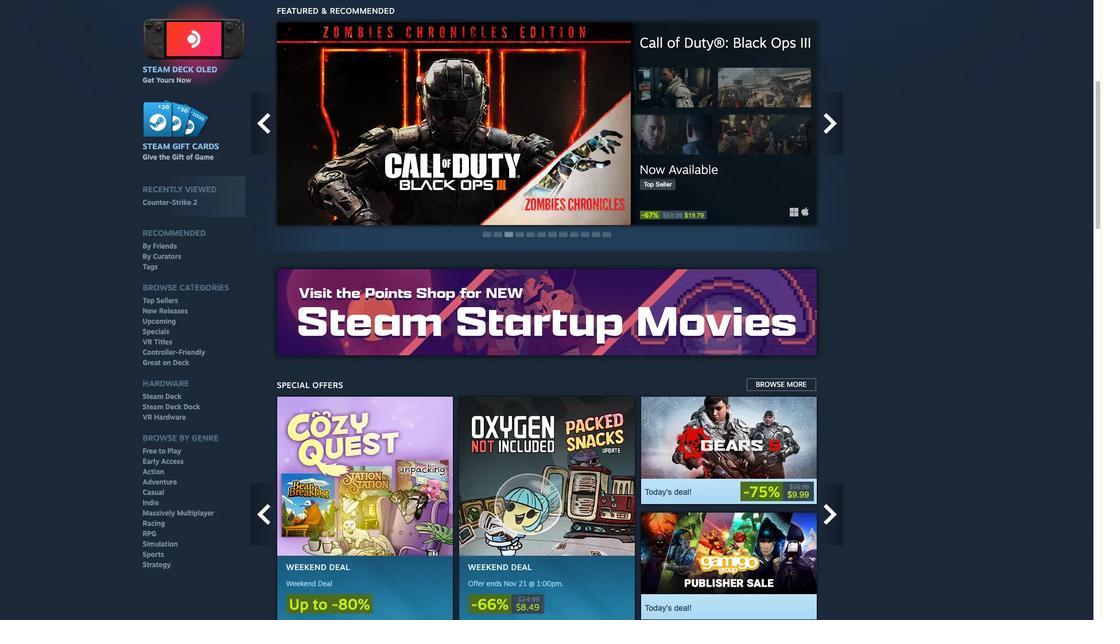 Task type: describe. For each thing, give the bounding box(es) containing it.
hardware steam deck steam deck dock vr hardware
[[143, 379, 200, 422]]

now available top seller
[[640, 162, 719, 188]]

specials link
[[143, 328, 170, 337]]

friendly
[[179, 348, 205, 357]]

strategy link
[[143, 561, 171, 570]]

-75%
[[744, 482, 781, 501]]

racing
[[143, 519, 165, 528]]

-67% $59.99 $19.79
[[642, 211, 704, 219]]

deal for to
[[329, 562, 351, 572]]

vr hardware link
[[143, 413, 186, 422]]

$24.99 $8.49
[[516, 596, 540, 613]]

friends
[[153, 242, 177, 251]]

0 vertical spatial recommended
[[330, 6, 395, 16]]

weekend for up
[[286, 562, 327, 572]]

deck up get yours now
[[172, 64, 194, 74]]

casual
[[143, 488, 164, 497]]

to inside browse by genre free to play early access action adventure casual indie massively multiplayer racing rpg simulation sports strategy
[[159, 447, 166, 456]]

steam deck oled
[[143, 64, 217, 74]]

1 vertical spatial gift
[[172, 153, 184, 162]]

2
[[193, 198, 198, 207]]

&
[[321, 6, 328, 16]]

dock
[[184, 403, 200, 411]]

categories
[[180, 283, 229, 292]]

adventure
[[143, 478, 177, 487]]

nov
[[504, 580, 517, 588]]

offers
[[313, 380, 343, 390]]

- right up
[[332, 595, 338, 613]]

3 steam from the top
[[143, 392, 164, 401]]

deal for 66%
[[511, 562, 533, 572]]

releases
[[159, 307, 188, 315]]

indie link
[[143, 499, 159, 508]]

genre
[[192, 433, 219, 443]]

offer
[[468, 580, 485, 588]]

1 today's deal! from the top
[[645, 488, 692, 497]]

counter-strike 2 link
[[143, 198, 198, 207]]

browse more
[[756, 380, 807, 389]]

recently viewed counter-strike 2
[[143, 184, 217, 207]]

simulation
[[143, 540, 178, 549]]

duty®:
[[684, 34, 729, 51]]

@
[[529, 580, 535, 588]]

sports link
[[143, 550, 164, 560]]

massively multiplayer link
[[143, 509, 214, 518]]

2 steam from the top
[[143, 141, 170, 151]]

#spotlight_weekend_deal image for up to -80%
[[277, 397, 453, 598]]

on
[[163, 359, 171, 367]]

ends
[[487, 580, 502, 588]]

recommended by friends by curators tags
[[143, 228, 206, 271]]

free to play link
[[143, 447, 181, 456]]

up
[[289, 595, 309, 613]]

steam deck dock link
[[143, 403, 200, 412]]

top for now
[[644, 181, 654, 188]]

indie
[[143, 499, 159, 507]]

casual link
[[143, 488, 164, 498]]

yours
[[156, 76, 175, 84]]

1 vertical spatial recommended
[[143, 228, 206, 238]]

0 vertical spatial of
[[667, 34, 680, 51]]

controller-
[[143, 348, 179, 357]]

give the gift of game
[[143, 153, 214, 162]]

browse for categories
[[143, 283, 177, 292]]

weekend deal up up
[[286, 580, 332, 588]]

$9.99
[[788, 490, 810, 499]]

80%
[[338, 595, 370, 613]]

21
[[519, 580, 527, 588]]

1:00pm.
[[537, 580, 564, 588]]

counter-
[[143, 198, 172, 207]]

66%
[[478, 595, 509, 613]]

cards
[[192, 141, 219, 151]]

now inside now available top seller
[[640, 162, 666, 177]]

iii
[[801, 34, 812, 51]]

recently
[[143, 184, 183, 194]]

steam gift cards
[[143, 141, 219, 151]]

call of duty®: black ops iii
[[640, 34, 812, 51]]

strategy
[[143, 561, 171, 569]]

upcoming link
[[143, 317, 176, 326]]

rpg link
[[143, 530, 157, 539]]

browse more link
[[747, 378, 817, 392]]

top sellers link
[[143, 296, 178, 306]]

by friends link
[[143, 242, 177, 251]]

$39.99 $9.99
[[788, 483, 810, 499]]

$24.99
[[519, 596, 540, 604]]

free
[[143, 447, 157, 456]]

offer ends nov 21 @ 1:00pm.
[[468, 580, 564, 588]]

seller
[[656, 181, 672, 188]]

1 vertical spatial hardware
[[154, 413, 186, 422]]

access
[[161, 457, 184, 466]]

great on deck link
[[143, 359, 189, 368]]

browse for more
[[756, 380, 785, 389]]

2 by from the top
[[143, 252, 151, 261]]



Task type: vqa. For each thing, say whether or not it's contained in the screenshot.
SUPPORT
no



Task type: locate. For each thing, give the bounding box(es) containing it.
now
[[176, 76, 191, 84], [640, 162, 666, 177]]

1 deal! from the top
[[675, 488, 692, 497]]

2 today's from the top
[[645, 603, 672, 613]]

weekend deal for to
[[286, 562, 351, 572]]

deck up steam deck dock link
[[165, 392, 182, 401]]

curators
[[153, 252, 181, 261]]

call
[[640, 34, 663, 51]]

recommended
[[330, 6, 395, 16], [143, 228, 206, 238]]

specials
[[143, 328, 170, 336]]

1 vertical spatial browse
[[756, 380, 785, 389]]

#spotlight_weekend_deal image for -66%
[[459, 397, 635, 598]]

0 vertical spatial deal!
[[675, 488, 692, 497]]

game
[[195, 153, 214, 162]]

1 vertical spatial of
[[186, 153, 193, 162]]

top left seller
[[644, 181, 654, 188]]

now up seller
[[640, 162, 666, 177]]

special
[[277, 380, 310, 390]]

of down "steam gift cards"
[[186, 153, 193, 162]]

rpg
[[143, 530, 157, 538]]

1 vr from the top
[[143, 338, 152, 346]]

by
[[180, 433, 190, 443]]

browse inside the browse categories top sellers new releases upcoming specials vr titles controller-friendly great on deck
[[143, 283, 177, 292]]

special offers
[[277, 380, 343, 390]]

0 vertical spatial vr
[[143, 338, 152, 346]]

browse inside browse by genre free to play early access action adventure casual indie massively multiplayer racing rpg simulation sports strategy
[[143, 433, 177, 443]]

75%
[[750, 482, 781, 501]]

0 vertical spatial today's
[[645, 488, 672, 497]]

gift up give the gift of game
[[172, 141, 190, 151]]

by
[[143, 242, 151, 251], [143, 252, 151, 261]]

today's deal! link
[[641, 513, 817, 620]]

- for -66%
[[471, 595, 478, 613]]

deal!
[[675, 488, 692, 497], [675, 603, 692, 613]]

0 horizontal spatial recommended
[[143, 228, 206, 238]]

sellers
[[156, 296, 178, 305]]

up to -80%
[[289, 595, 370, 613]]

2 vr from the top
[[143, 413, 152, 422]]

today's
[[645, 488, 672, 497], [645, 603, 672, 613]]

top inside now available top seller
[[644, 181, 654, 188]]

by up tags
[[143, 252, 151, 261]]

1 horizontal spatial recommended
[[330, 6, 395, 16]]

strike
[[172, 198, 191, 207]]

1 vertical spatial today's
[[645, 603, 672, 613]]

browse for by
[[143, 433, 177, 443]]

0 horizontal spatial #spotlight_weekend_deal image
[[277, 397, 453, 598]]

featured
[[277, 6, 319, 16]]

top for browse
[[143, 296, 155, 305]]

titles
[[154, 338, 172, 346]]

hardware
[[143, 379, 189, 388], [154, 413, 186, 422]]

to right up
[[313, 595, 328, 613]]

0 vertical spatial top
[[644, 181, 654, 188]]

tags link
[[143, 263, 158, 272]]

now down steam deck oled
[[176, 76, 191, 84]]

1 vertical spatial deal!
[[675, 603, 692, 613]]

recommended up friends
[[143, 228, 206, 238]]

1 vertical spatial vr
[[143, 413, 152, 422]]

0 vertical spatial by
[[143, 242, 151, 251]]

today's deal!
[[645, 488, 692, 497], [645, 603, 692, 613]]

tags
[[143, 263, 158, 271]]

the
[[159, 153, 170, 162]]

steam down steam deck link
[[143, 403, 164, 411]]

0 vertical spatial gift
[[172, 141, 190, 151]]

simulation link
[[143, 540, 178, 549]]

get
[[143, 76, 154, 84]]

4 steam from the top
[[143, 403, 164, 411]]

0 horizontal spatial of
[[186, 153, 193, 162]]

give
[[143, 153, 157, 162]]

racing link
[[143, 519, 165, 529]]

top up the new on the left of page
[[143, 296, 155, 305]]

- left $59.99
[[642, 211, 645, 219]]

of
[[667, 34, 680, 51], [186, 153, 193, 162]]

2 #spotlight_weekend_deal image from the left
[[459, 397, 635, 598]]

controller-friendly link
[[143, 348, 205, 357]]

browse categories top sellers new releases upcoming specials vr titles controller-friendly great on deck
[[143, 283, 229, 367]]

2 today's deal! from the top
[[645, 603, 692, 613]]

0 vertical spatial today's deal!
[[645, 488, 692, 497]]

0 vertical spatial browse
[[143, 283, 177, 292]]

- down offer
[[471, 595, 478, 613]]

weekend
[[286, 562, 327, 572], [468, 562, 509, 572], [286, 580, 316, 588]]

0 horizontal spatial to
[[159, 447, 166, 456]]

steam up give
[[143, 141, 170, 151]]

by left friends
[[143, 242, 151, 251]]

black
[[733, 34, 767, 51]]

2 vertical spatial browse
[[143, 433, 177, 443]]

1 horizontal spatial now
[[640, 162, 666, 177]]

upcoming
[[143, 317, 176, 326]]

action
[[143, 468, 164, 476]]

1 vertical spatial today's deal!
[[645, 603, 692, 613]]

great
[[143, 359, 161, 367]]

- left the $39.99 $9.99
[[744, 482, 750, 501]]

new releases link
[[143, 307, 188, 316]]

play
[[168, 447, 181, 456]]

action link
[[143, 468, 164, 477]]

1 horizontal spatial top
[[644, 181, 654, 188]]

- for -67% $59.99 $19.79
[[642, 211, 645, 219]]

weekend deal for 66%
[[468, 562, 533, 572]]

1 by from the top
[[143, 242, 151, 251]]

steam up "get"
[[143, 64, 170, 74]]

multiplayer
[[177, 509, 214, 518]]

early access link
[[143, 457, 184, 467]]

vr down steam deck link
[[143, 413, 152, 422]]

#spotlight_weekend_deal image
[[277, 397, 453, 598], [459, 397, 635, 598]]

-
[[642, 211, 645, 219], [744, 482, 750, 501], [332, 595, 338, 613], [471, 595, 478, 613]]

new
[[143, 307, 157, 315]]

steam deck link
[[143, 392, 182, 402]]

1 vertical spatial top
[[143, 296, 155, 305]]

available
[[669, 162, 719, 177]]

top inside the browse categories top sellers new releases upcoming specials vr titles controller-friendly great on deck
[[143, 296, 155, 305]]

by curators link
[[143, 252, 181, 261]]

deck down the controller-friendly link
[[173, 359, 189, 367]]

weekend for -
[[468, 562, 509, 572]]

0 vertical spatial to
[[159, 447, 166, 456]]

2 deal! from the top
[[675, 603, 692, 613]]

browse up top sellers link
[[143, 283, 177, 292]]

deal! inside today's deal! link
[[675, 603, 692, 613]]

vr inside the browse categories top sellers new releases upcoming specials vr titles controller-friendly great on deck
[[143, 338, 152, 346]]

$8.49
[[516, 602, 540, 613]]

ops
[[771, 34, 797, 51]]

browse by genre free to play early access action adventure casual indie massively multiplayer racing rpg simulation sports strategy
[[143, 433, 219, 569]]

- for -75%
[[744, 482, 750, 501]]

1 today's from the top
[[645, 488, 672, 497]]

0 vertical spatial now
[[176, 76, 191, 84]]

weekend deal up ends at the left of the page
[[468, 562, 533, 572]]

1 steam from the top
[[143, 64, 170, 74]]

1 horizontal spatial of
[[667, 34, 680, 51]]

vr down specials link
[[143, 338, 152, 346]]

deal
[[329, 562, 351, 572], [511, 562, 533, 572], [318, 580, 332, 588]]

1 #spotlight_weekend_deal image from the left
[[277, 397, 453, 598]]

vr titles link
[[143, 338, 172, 347]]

steam up steam deck dock link
[[143, 392, 164, 401]]

deck up the vr hardware link
[[165, 403, 182, 411]]

deck inside the browse categories top sellers new releases upcoming specials vr titles controller-friendly great on deck
[[173, 359, 189, 367]]

1 vertical spatial now
[[640, 162, 666, 177]]

browse up free to play link
[[143, 433, 177, 443]]

1 vertical spatial by
[[143, 252, 151, 261]]

top
[[644, 181, 654, 188], [143, 296, 155, 305]]

sports
[[143, 550, 164, 559]]

$19.79
[[685, 212, 704, 219]]

hardware down steam deck dock link
[[154, 413, 186, 422]]

browse left more
[[756, 380, 785, 389]]

vr
[[143, 338, 152, 346], [143, 413, 152, 422]]

of right the call
[[667, 34, 680, 51]]

featured & recommended
[[277, 6, 395, 16]]

to up early access "link"
[[159, 447, 166, 456]]

1 horizontal spatial to
[[313, 595, 328, 613]]

vr inside hardware steam deck steam deck dock vr hardware
[[143, 413, 152, 422]]

adventure link
[[143, 478, 177, 487]]

0 vertical spatial hardware
[[143, 379, 189, 388]]

gift down "steam gift cards"
[[172, 153, 184, 162]]

0 horizontal spatial now
[[176, 76, 191, 84]]

more
[[787, 380, 807, 389]]

early
[[143, 457, 159, 466]]

0 horizontal spatial top
[[143, 296, 155, 305]]

recommended right &
[[330, 6, 395, 16]]

viewed
[[185, 184, 217, 194]]

massively
[[143, 509, 175, 518]]

weekend deal
[[286, 562, 351, 572], [468, 562, 533, 572], [286, 580, 332, 588]]

hardware up steam deck link
[[143, 379, 189, 388]]

1 vertical spatial to
[[313, 595, 328, 613]]

weekend deal up "up to -80%"
[[286, 562, 351, 572]]

1 horizontal spatial #spotlight_weekend_deal image
[[459, 397, 635, 598]]



